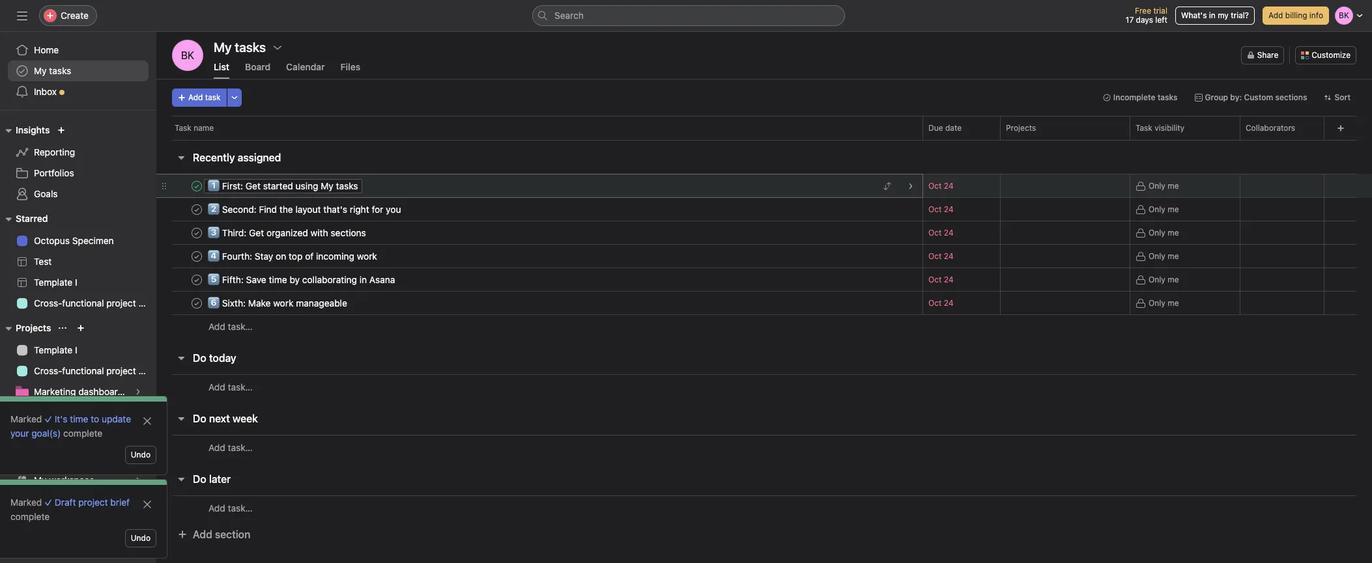 Task type: locate. For each thing, give the bounding box(es) containing it.
me
[[1168, 181, 1179, 191], [1168, 204, 1179, 214], [1168, 228, 1179, 238], [1168, 251, 1179, 261], [1168, 275, 1179, 284], [1168, 298, 1179, 308]]

24
[[944, 181, 954, 191], [944, 205, 954, 214], [944, 228, 954, 238], [944, 252, 954, 261], [944, 275, 954, 285], [944, 298, 954, 308]]

tasks inside dropdown button
[[1158, 93, 1178, 102]]

task for task
[[34, 428, 53, 439]]

0 horizontal spatial tasks
[[49, 65, 71, 76]]

1 vertical spatial functional
[[62, 366, 104, 377]]

5 only me from the top
[[1149, 275, 1179, 284]]

projects
[[1006, 123, 1036, 133], [16, 323, 51, 334]]

2 collapse task list for this section image from the top
[[176, 353, 186, 364]]

1 vertical spatial cross-functional project plan link
[[8, 361, 156, 382]]

collapse task list for this section image right close image
[[176, 414, 186, 424]]

functional for 1st cross-functional project plan link from the top of the page
[[62, 298, 104, 309]]

add inside button
[[193, 529, 212, 541]]

sort button
[[1319, 89, 1357, 107]]

plan inside projects element
[[138, 366, 156, 377]]

add down the next
[[209, 442, 225, 453]]

specimen up test link
[[72, 235, 114, 246]]

✓
[[44, 414, 52, 425], [44, 497, 52, 508]]

5 oct from the top
[[929, 275, 942, 285]]

add task… row for collapse task list for this section icon associated with do next week
[[156, 435, 1372, 460]]

only me for linked projects for 2️⃣ second: find the layout that's right for you cell
[[1149, 204, 1179, 214]]

1 vertical spatial completed checkbox
[[189, 272, 205, 288]]

add task… button down the today
[[209, 380, 253, 395]]

group by: custom sections
[[1205, 93, 1308, 102]]

4 task… from the top
[[228, 503, 253, 514]]

completed image inside 3️⃣ third: get organized with sections cell
[[189, 225, 205, 241]]

customize
[[1312, 50, 1351, 60]]

plan inside starred element
[[138, 298, 156, 309]]

2 ✓ from the top
[[44, 497, 52, 508]]

specimen inside projects element
[[72, 407, 114, 418]]

1 collapse task list for this section image from the top
[[176, 152, 186, 163]]

add task… for collapse task list for this section icon associated with do next week
[[209, 442, 253, 453]]

only
[[1149, 181, 1166, 191], [1149, 204, 1166, 214], [1149, 228, 1166, 238], [1149, 251, 1166, 261], [1149, 275, 1166, 284], [1149, 298, 1166, 308]]

add billing info button
[[1263, 7, 1329, 25]]

1 horizontal spatial task
[[175, 123, 191, 133]]

add task… down the today
[[209, 382, 253, 393]]

completed image inside 4️⃣ fourth: stay on top of incoming work 'cell'
[[189, 249, 205, 264]]

24 for 5️⃣ fifth: save time by collaborating in asana 'cell'
[[944, 275, 954, 285]]

Completed checkbox
[[189, 249, 205, 264], [189, 272, 205, 288], [189, 296, 205, 311]]

trial
[[1154, 6, 1168, 16]]

completed checkbox inside 4️⃣ fourth: stay on top of incoming work 'cell'
[[189, 249, 205, 264]]

i down test link
[[75, 277, 77, 288]]

2 completed image from the top
[[189, 296, 205, 311]]

2 add task… row from the top
[[156, 375, 1372, 399]]

3️⃣ third: get organized with sections cell
[[156, 221, 923, 245]]

0 vertical spatial functional
[[62, 298, 104, 309]]

task
[[205, 93, 221, 102]]

6 only me from the top
[[1149, 298, 1179, 308]]

1 horizontal spatial projects
[[1006, 123, 1036, 133]]

2 add task… button from the top
[[209, 380, 253, 395]]

template inside starred element
[[34, 277, 73, 288]]

0 vertical spatial do
[[193, 353, 206, 364]]

add up the add section button
[[209, 503, 225, 514]]

what's in my trial?
[[1182, 10, 1249, 20]]

0 vertical spatial completed checkbox
[[189, 249, 205, 264]]

project
[[106, 298, 136, 309], [106, 366, 136, 377], [78, 497, 108, 508]]

add task… row for collapse task list for this section icon for do today
[[156, 375, 1372, 399]]

oct 24 for 1️⃣ first: get started using my tasks 'cell'
[[929, 181, 954, 191]]

oct
[[929, 181, 942, 191], [929, 205, 942, 214], [929, 228, 942, 238], [929, 252, 942, 261], [929, 275, 942, 285], [929, 298, 942, 308]]

0 vertical spatial completed image
[[189, 249, 205, 264]]

calendar
[[286, 61, 325, 72]]

free trial 17 days left
[[1126, 6, 1168, 25]]

task… down week
[[228, 442, 253, 453]]

add task… button inside header recently assigned tree grid
[[209, 320, 253, 334]]

5 24 from the top
[[944, 275, 954, 285]]

undo for ✓ it's time to update your goal(s)
[[131, 450, 151, 460]]

add task button
[[172, 89, 227, 107]]

0 vertical spatial tasks
[[49, 65, 71, 76]]

i down the new project or portfolio icon
[[75, 345, 77, 356]]

1 add task… button from the top
[[209, 320, 253, 334]]

functional inside projects element
[[62, 366, 104, 377]]

3 do from the top
[[193, 474, 206, 486]]

undo button
[[125, 446, 156, 465], [125, 530, 156, 548]]

4 add task… button from the top
[[209, 501, 253, 516]]

section
[[215, 529, 251, 541]]

1 oct from the top
[[929, 181, 942, 191]]

sort
[[1335, 93, 1351, 102]]

board
[[245, 61, 271, 72]]

template down show options, current sort, top image
[[34, 345, 73, 356]]

completed checkbox inside the 6️⃣ sixth: make work manageable 'cell'
[[189, 296, 205, 311]]

template i inside projects element
[[34, 345, 77, 356]]

2 add task… from the top
[[209, 382, 253, 393]]

2 plan from the top
[[138, 366, 156, 377]]

1 vertical spatial undo
[[131, 534, 151, 544]]

1 octopus from the top
[[34, 235, 70, 246]]

linked projects for 6️⃣ sixth: make work manageable cell
[[1000, 291, 1131, 315]]

do today
[[193, 353, 236, 364]]

3 collapse task list for this section image from the top
[[176, 414, 186, 424]]

1 vertical spatial ✓
[[44, 497, 52, 508]]

2 template i from the top
[[34, 345, 77, 356]]

task inside column header
[[175, 123, 191, 133]]

add field image
[[1337, 124, 1345, 132]]

1 vertical spatial cross-functional project plan
[[34, 366, 156, 377]]

details image
[[907, 182, 915, 190]]

add down do today on the left
[[209, 382, 225, 393]]

only me for linked projects for 5️⃣ fifth: save time by collaborating in asana cell
[[1149, 275, 1179, 284]]

2 completed image from the top
[[189, 202, 205, 217]]

cross- inside starred element
[[34, 298, 62, 309]]

functional inside starred element
[[62, 298, 104, 309]]

i inside starred element
[[75, 277, 77, 288]]

0 vertical spatial projects
[[1006, 123, 1036, 133]]

1 completed image from the top
[[189, 249, 205, 264]]

completed checkbox for 6️⃣ sixth: make work manageable text field
[[189, 296, 205, 311]]

0 vertical spatial cross-
[[34, 298, 62, 309]]

24 for 2️⃣ second: find the layout that's right for you cell
[[944, 205, 954, 214]]

1 vertical spatial specimen
[[72, 407, 114, 418]]

plan
[[138, 298, 156, 309], [138, 366, 156, 377]]

completed image for 1️⃣ first: get started using my tasks text field
[[189, 178, 205, 194]]

do today button
[[193, 347, 236, 370]]

add task… button down do next week button
[[209, 441, 253, 455]]

1 vertical spatial completed checkbox
[[189, 202, 205, 217]]

4 oct from the top
[[929, 252, 942, 261]]

undo button up the see details, my workspace icon
[[125, 446, 156, 465]]

octopus for first octopus specimen link from the top
[[34, 235, 70, 246]]

add task… row for first collapse task list for this section icon from the bottom
[[156, 496, 1372, 521]]

octopus specimen inside starred element
[[34, 235, 114, 246]]

completed checkbox inside 3️⃣ third: get organized with sections cell
[[189, 225, 205, 241]]

close image
[[142, 500, 152, 510]]

template down test
[[34, 277, 73, 288]]

only me
[[1149, 181, 1179, 191], [1149, 204, 1179, 214], [1149, 228, 1179, 238], [1149, 251, 1179, 261], [1149, 275, 1179, 284], [1149, 298, 1179, 308]]

1 vertical spatial cross-
[[34, 366, 62, 377]]

completed image
[[189, 178, 205, 194], [189, 202, 205, 217], [189, 225, 205, 241], [189, 272, 205, 288]]

add task
[[188, 93, 221, 102]]

do
[[193, 353, 206, 364], [193, 413, 206, 425], [193, 474, 206, 486]]

2 completed checkbox from the top
[[189, 272, 205, 288]]

template for 2nd 'template i' link from the bottom
[[34, 277, 73, 288]]

0 vertical spatial undo button
[[125, 446, 156, 465]]

undo button for ✓ draft project brief
[[125, 530, 156, 548]]

add task… up the today
[[209, 321, 253, 332]]

my inside teams element
[[34, 475, 47, 486]]

3 oct 24 from the top
[[929, 228, 954, 238]]

due
[[929, 123, 943, 133]]

add a task to this section image
[[237, 474, 248, 485]]

complete down "my workspace"
[[10, 512, 50, 523]]

reporting link
[[8, 142, 149, 163]]

my left workspace at left bottom
[[34, 475, 47, 486]]

functional
[[62, 298, 104, 309], [62, 366, 104, 377]]

1 my from the top
[[34, 65, 47, 76]]

0 horizontal spatial task
[[34, 428, 53, 439]]

incomplete tasks button
[[1097, 89, 1184, 107]]

0 vertical spatial ✓
[[44, 414, 52, 425]]

1 vertical spatial octopus specimen link
[[8, 403, 149, 424]]

2 oct 24 from the top
[[929, 205, 954, 214]]

me for linked projects for 4️⃣ fourth: stay on top of incoming work cell
[[1168, 251, 1179, 261]]

0 vertical spatial plan
[[138, 298, 156, 309]]

1 oct 24 from the top
[[929, 181, 954, 191]]

octopus specimen inside projects element
[[34, 407, 114, 418]]

marked up 'your'
[[10, 414, 44, 425]]

only for linked projects for 6️⃣ sixth: make work manageable cell on the right
[[1149, 298, 1166, 308]]

3️⃣ Third: Get organized with sections text field
[[205, 226, 370, 240]]

3 completed checkbox from the top
[[189, 225, 205, 241]]

undo up the see details, my workspace icon
[[131, 450, 151, 460]]

Completed checkbox
[[189, 178, 205, 194], [189, 202, 205, 217], [189, 225, 205, 241]]

files link
[[341, 61, 361, 79]]

2 vertical spatial completed checkbox
[[189, 296, 205, 311]]

0 vertical spatial octopus
[[34, 235, 70, 246]]

template i link down the new project or portfolio icon
[[8, 340, 149, 361]]

2 i from the top
[[75, 345, 77, 356]]

add up do today on the left
[[209, 321, 225, 332]]

octopus inside starred element
[[34, 235, 70, 246]]

only for linked projects for 1️⃣ first: get started using my tasks cell
[[1149, 181, 1166, 191]]

plan for first cross-functional project plan link from the bottom of the page
[[138, 366, 156, 377]]

completed checkbox inside 5️⃣ fifth: save time by collaborating in asana 'cell'
[[189, 272, 205, 288]]

marked inside marked ✓ draft project brief complete
[[10, 497, 42, 508]]

cross- inside projects element
[[34, 366, 62, 377]]

2 template from the top
[[34, 345, 73, 356]]

template i link down test
[[8, 272, 149, 293]]

project up see details, marketing dashboards "icon"
[[106, 366, 136, 377]]

1 vertical spatial i
[[75, 345, 77, 356]]

tasks up visibility at the top of page
[[1158, 93, 1178, 102]]

1 vertical spatial projects
[[16, 323, 51, 334]]

3 add task… from the top
[[209, 442, 253, 453]]

only for linked projects for 5️⃣ fifth: save time by collaborating in asana cell
[[1149, 275, 1166, 284]]

2 functional from the top
[[62, 366, 104, 377]]

2 cross-functional project plan from the top
[[34, 366, 156, 377]]

cross-functional project plan link up "marketing dashboards" on the bottom
[[8, 361, 156, 382]]

my for my workspace
[[34, 475, 47, 486]]

cross-functional project plan up dashboards
[[34, 366, 156, 377]]

octopus specimen for second octopus specimen link
[[34, 407, 114, 418]]

add task… down do next week button
[[209, 442, 253, 453]]

do for do today
[[193, 353, 206, 364]]

1 ✓ from the top
[[44, 414, 52, 425]]

0 vertical spatial marked
[[10, 414, 44, 425]]

undo
[[131, 450, 151, 460], [131, 534, 151, 544]]

cross- up marketing
[[34, 366, 62, 377]]

add left task
[[188, 93, 203, 102]]

5 me from the top
[[1168, 275, 1179, 284]]

undo for ✓ draft project brief
[[131, 534, 151, 544]]

assigned
[[238, 152, 281, 164]]

completed image inside the 6️⃣ sixth: make work manageable 'cell'
[[189, 296, 205, 311]]

marked left draft
[[10, 497, 42, 508]]

undo down close icon
[[131, 534, 151, 544]]

task left name
[[175, 123, 191, 133]]

add task… up section
[[209, 503, 253, 514]]

projects element
[[0, 317, 156, 447]]

3 completed checkbox from the top
[[189, 296, 205, 311]]

4 only me from the top
[[1149, 251, 1179, 261]]

recently assigned
[[193, 152, 281, 164]]

✓ inside marked ✓ draft project brief complete
[[44, 497, 52, 508]]

✓ left draft
[[44, 497, 52, 508]]

task… up the today
[[228, 321, 253, 332]]

5 only from the top
[[1149, 275, 1166, 284]]

octopus
[[34, 235, 70, 246], [34, 407, 70, 418]]

specimen down dashboards
[[72, 407, 114, 418]]

octopus specimen
[[34, 235, 114, 246], [34, 407, 114, 418]]

do left the today
[[193, 353, 206, 364]]

1 vertical spatial project
[[106, 366, 136, 377]]

completed image for 6️⃣ sixth: make work manageable text field
[[189, 296, 205, 311]]

6 oct from the top
[[929, 298, 942, 308]]

2 horizontal spatial task
[[1136, 123, 1153, 133]]

add left billing
[[1269, 10, 1283, 20]]

completed image inside 2️⃣ second: find the layout that's right for you cell
[[189, 202, 205, 217]]

portfolios link
[[8, 163, 149, 184]]

1 completed image from the top
[[189, 178, 205, 194]]

task… up week
[[228, 382, 253, 393]]

marked
[[10, 414, 44, 425], [10, 497, 42, 508]]

0 vertical spatial octopus specimen
[[34, 235, 114, 246]]

row
[[156, 116, 1372, 140], [172, 139, 1357, 141], [156, 173, 1372, 199], [156, 196, 1372, 223], [156, 220, 1372, 246], [156, 243, 1372, 269], [156, 267, 1372, 293], [156, 290, 1372, 316]]

completed image inside 5️⃣ fifth: save time by collaborating in asana 'cell'
[[189, 272, 205, 288]]

completed image for 5️⃣ fifth: save time by collaborating in asana text box
[[189, 272, 205, 288]]

1 horizontal spatial tasks
[[1158, 93, 1178, 102]]

add
[[1269, 10, 1283, 20], [188, 93, 203, 102], [209, 321, 225, 332], [209, 382, 225, 393], [209, 442, 225, 453], [209, 503, 225, 514], [193, 529, 212, 541]]

do left the next
[[193, 413, 206, 425]]

2 only from the top
[[1149, 204, 1166, 214]]

do later
[[193, 474, 231, 486]]

2 octopus specimen from the top
[[34, 407, 114, 418]]

1 cross-functional project plan from the top
[[34, 298, 156, 309]]

completed checkbox inside 1️⃣ first: get started using my tasks 'cell'
[[189, 178, 205, 194]]

template i down show options, current sort, top image
[[34, 345, 77, 356]]

add task… button
[[209, 320, 253, 334], [209, 380, 253, 395], [209, 441, 253, 455], [209, 501, 253, 516]]

2 vertical spatial do
[[193, 474, 206, 486]]

1 undo from the top
[[131, 450, 151, 460]]

2 oct from the top
[[929, 205, 942, 214]]

more actions image
[[230, 94, 238, 102]]

1 vertical spatial octopus specimen
[[34, 407, 114, 418]]

17
[[1126, 15, 1134, 25]]

i inside projects element
[[75, 345, 77, 356]]

move tasks between sections image
[[884, 182, 892, 190]]

1 octopus specimen from the top
[[34, 235, 114, 246]]

task inside projects element
[[34, 428, 53, 439]]

template inside projects element
[[34, 345, 73, 356]]

add task… for first collapse task list for this section icon from the bottom
[[209, 503, 253, 514]]

1 me from the top
[[1168, 181, 1179, 191]]

oct for 4️⃣ fourth: stay on top of incoming work 'cell'
[[929, 252, 942, 261]]

add inside header recently assigned tree grid
[[209, 321, 225, 332]]

cross-functional project plan
[[34, 298, 156, 309], [34, 366, 156, 377]]

add task… button up the today
[[209, 320, 253, 334]]

1 vertical spatial marked
[[10, 497, 42, 508]]

2 cross-functional project plan link from the top
[[8, 361, 156, 382]]

date
[[946, 123, 962, 133]]

cross-functional project plan link up the new project or portfolio icon
[[8, 293, 156, 314]]

2 do from the top
[[193, 413, 206, 425]]

1 undo button from the top
[[125, 446, 156, 465]]

1 vertical spatial octopus
[[34, 407, 70, 418]]

task for task name
[[175, 123, 191, 133]]

incomplete tasks
[[1114, 93, 1178, 102]]

add task… row
[[156, 315, 1372, 339], [156, 375, 1372, 399], [156, 435, 1372, 460], [156, 496, 1372, 521]]

oct for 5️⃣ fifth: save time by collaborating in asana 'cell'
[[929, 275, 942, 285]]

octopus up test
[[34, 235, 70, 246]]

cross- up show options, current sort, top image
[[34, 298, 62, 309]]

linked projects for 4️⃣ fourth: stay on top of incoming work cell
[[1000, 244, 1131, 269]]

0 vertical spatial template i
[[34, 277, 77, 288]]

0 vertical spatial undo
[[131, 450, 151, 460]]

0 vertical spatial i
[[75, 277, 77, 288]]

1️⃣ first: get started using my tasks cell
[[156, 174, 923, 198]]

add task… button for collapse task list for this section icon associated with do next week
[[209, 441, 253, 455]]

task name column header
[[172, 116, 927, 140]]

4 collapse task list for this section image from the top
[[176, 474, 186, 485]]

my inside global element
[[34, 65, 47, 76]]

do next week button
[[193, 407, 258, 431]]

oct 24
[[929, 181, 954, 191], [929, 205, 954, 214], [929, 228, 954, 238], [929, 252, 954, 261], [929, 275, 954, 285], [929, 298, 954, 308]]

1 vertical spatial undo button
[[125, 530, 156, 548]]

1 vertical spatial template i
[[34, 345, 77, 356]]

1 vertical spatial do
[[193, 413, 206, 425]]

1 vertical spatial plan
[[138, 366, 156, 377]]

completed image
[[189, 249, 205, 264], [189, 296, 205, 311]]

octopus down marketing
[[34, 407, 70, 418]]

task… for collapse task list for this section icon associated with do next week
[[228, 442, 253, 453]]

complete down time
[[61, 428, 102, 439]]

2 vertical spatial project
[[78, 497, 108, 508]]

tasks inside global element
[[49, 65, 71, 76]]

1 i from the top
[[75, 277, 77, 288]]

3 add task… button from the top
[[209, 441, 253, 455]]

draft
[[55, 497, 76, 508]]

4 oct 24 from the top
[[929, 252, 954, 261]]

collapse task list for this section image left do later
[[176, 474, 186, 485]]

24 for 3️⃣ third: get organized with sections cell at top
[[944, 228, 954, 238]]

project down test link
[[106, 298, 136, 309]]

0 vertical spatial project
[[106, 298, 136, 309]]

1 vertical spatial my
[[34, 475, 47, 486]]

2 completed checkbox from the top
[[189, 202, 205, 217]]

4 add task… from the top
[[209, 503, 253, 514]]

1 only from the top
[[1149, 181, 1166, 191]]

collapse task list for this section image left do today on the left
[[176, 353, 186, 364]]

collapse task list for this section image
[[176, 152, 186, 163], [176, 353, 186, 364], [176, 414, 186, 424], [176, 474, 186, 485]]

2 task… from the top
[[228, 382, 253, 393]]

1 functional from the top
[[62, 298, 104, 309]]

my up inbox
[[34, 65, 47, 76]]

6️⃣ sixth: make work manageable cell
[[156, 291, 923, 315]]

tasks down home
[[49, 65, 71, 76]]

home
[[34, 44, 59, 55]]

completed checkbox for the 2️⃣ second: find the layout that's right for you text field
[[189, 202, 205, 217]]

0 horizontal spatial projects
[[16, 323, 51, 334]]

✓ left it's
[[44, 414, 52, 425]]

octopus inside projects element
[[34, 407, 70, 418]]

oct 24 for 4️⃣ fourth: stay on top of incoming work 'cell'
[[929, 252, 954, 261]]

3 oct from the top
[[929, 228, 942, 238]]

my workspace
[[34, 475, 94, 486]]

customize button
[[1296, 46, 1357, 65]]

task… for collapse task list for this section icon for do today
[[228, 382, 253, 393]]

cross-functional project plan inside starred element
[[34, 298, 156, 309]]

collapse task list for this section image down task name
[[176, 152, 186, 163]]

me for linked projects for 5️⃣ fifth: save time by collaborating in asana cell
[[1168, 275, 1179, 284]]

1 vertical spatial template i link
[[8, 340, 149, 361]]

2 24 from the top
[[944, 205, 954, 214]]

4 only from the top
[[1149, 251, 1166, 261]]

6 only from the top
[[1149, 298, 1166, 308]]

2 octopus from the top
[[34, 407, 70, 418]]

header recently assigned tree grid
[[156, 173, 1372, 339]]

✓ it's time to update your goal(s) link
[[10, 414, 131, 439]]

do left later at the bottom left of the page
[[193, 474, 206, 486]]

task… up section
[[228, 503, 253, 514]]

0 vertical spatial completed checkbox
[[189, 178, 205, 194]]

1 vertical spatial template
[[34, 345, 73, 356]]

octopus specimen up test link
[[34, 235, 114, 246]]

1 vertical spatial complete
[[10, 512, 50, 523]]

2 vertical spatial completed checkbox
[[189, 225, 205, 241]]

1 cross- from the top
[[34, 298, 62, 309]]

1 vertical spatial completed image
[[189, 296, 205, 311]]

4 me from the top
[[1168, 251, 1179, 261]]

only for linked projects for 4️⃣ fourth: stay on top of incoming work cell
[[1149, 251, 1166, 261]]

today
[[209, 353, 236, 364]]

0 vertical spatial my
[[34, 65, 47, 76]]

1 only me from the top
[[1149, 181, 1179, 191]]

template i
[[34, 277, 77, 288], [34, 345, 77, 356]]

add task… button up section
[[209, 501, 253, 516]]

template i inside starred element
[[34, 277, 77, 288]]

functional up "marketing dashboards" on the bottom
[[62, 366, 104, 377]]

3 completed image from the top
[[189, 225, 205, 241]]

2 undo from the top
[[131, 534, 151, 544]]

specimen inside starred element
[[72, 235, 114, 246]]

cross-functional project plan link
[[8, 293, 156, 314], [8, 361, 156, 382]]

0 horizontal spatial complete
[[10, 512, 50, 523]]

1 completed checkbox from the top
[[189, 178, 205, 194]]

days
[[1136, 15, 1154, 25]]

i
[[75, 277, 77, 288], [75, 345, 77, 356]]

1 horizontal spatial complete
[[61, 428, 102, 439]]

0 vertical spatial specimen
[[72, 235, 114, 246]]

0 vertical spatial cross-functional project plan
[[34, 298, 156, 309]]

1 vertical spatial tasks
[[1158, 93, 1178, 102]]

0 vertical spatial octopus specimen link
[[8, 231, 149, 252]]

1 do from the top
[[193, 353, 206, 364]]

5 oct 24 from the top
[[929, 275, 954, 285]]

project inside marked ✓ draft project brief complete
[[78, 497, 108, 508]]

add left section
[[193, 529, 212, 541]]

completed checkbox inside 2️⃣ second: find the layout that's right for you cell
[[189, 202, 205, 217]]

share
[[1258, 50, 1279, 60]]

4 completed image from the top
[[189, 272, 205, 288]]

2 me from the top
[[1168, 204, 1179, 214]]

1 add task… row from the top
[[156, 315, 1372, 339]]

task right 'your'
[[34, 428, 53, 439]]

oct 24 for 5️⃣ fifth: save time by collaborating in asana 'cell'
[[929, 275, 954, 285]]

template
[[34, 277, 73, 288], [34, 345, 73, 356]]

project down my workspace link in the bottom left of the page
[[78, 497, 108, 508]]

project inside starred element
[[106, 298, 136, 309]]

undo button for ✓ it's time to update your goal(s)
[[125, 446, 156, 465]]

template i for 2nd 'template i' link from the bottom
[[34, 277, 77, 288]]

undo button down close icon
[[125, 530, 156, 548]]

0 vertical spatial template i link
[[8, 272, 149, 293]]

2 my from the top
[[34, 475, 47, 486]]

1 task… from the top
[[228, 321, 253, 332]]

specimen for first octopus specimen link from the top
[[72, 235, 114, 246]]

3 24 from the top
[[944, 228, 954, 238]]

task visibility
[[1136, 123, 1185, 133]]

template i link
[[8, 272, 149, 293], [8, 340, 149, 361]]

add for the add task… button inside header recently assigned tree grid
[[209, 321, 225, 332]]

cross-functional project plan up the new project or portfolio icon
[[34, 298, 156, 309]]

functional up the new project or portfolio icon
[[62, 298, 104, 309]]

workspace
[[49, 475, 94, 486]]

1 completed checkbox from the top
[[189, 249, 205, 264]]

1 marked from the top
[[10, 414, 44, 425]]

complete
[[61, 428, 102, 439], [10, 512, 50, 523]]

cross-functional project plan inside projects element
[[34, 366, 156, 377]]

template i down test
[[34, 277, 77, 288]]

1 specimen from the top
[[72, 235, 114, 246]]

octopus specimen link
[[8, 231, 149, 252], [8, 403, 149, 424]]

task left visibility at the top of page
[[1136, 123, 1153, 133]]

1 template from the top
[[34, 277, 73, 288]]

1 24 from the top
[[944, 181, 954, 191]]

do for do next week
[[193, 413, 206, 425]]

by:
[[1231, 93, 1242, 102]]

completed image inside 1️⃣ first: get started using my tasks 'cell'
[[189, 178, 205, 194]]

2 only me from the top
[[1149, 204, 1179, 214]]

6 oct 24 from the top
[[929, 298, 954, 308]]

octopus specimen down marketing dashboards link
[[34, 407, 114, 418]]

complete inside marked ✓ draft project brief complete
[[10, 512, 50, 523]]

1 plan from the top
[[138, 298, 156, 309]]

template for second 'template i' link
[[34, 345, 73, 356]]

6 me from the top
[[1168, 298, 1179, 308]]

1 template i link from the top
[[8, 272, 149, 293]]

see details, my workspace image
[[134, 477, 142, 485]]

1 add task… from the top
[[209, 321, 253, 332]]

2 cross- from the top
[[34, 366, 62, 377]]

0 vertical spatial cross-functional project plan link
[[8, 293, 156, 314]]

me for linked projects for 2️⃣ second: find the layout that's right for you cell
[[1168, 204, 1179, 214]]

time
[[70, 414, 88, 425]]

0 vertical spatial template
[[34, 277, 73, 288]]

do next week
[[193, 413, 258, 425]]

3 add task… row from the top
[[156, 435, 1372, 460]]

1 template i from the top
[[34, 277, 77, 288]]

task…
[[228, 321, 253, 332], [228, 382, 253, 393], [228, 442, 253, 453], [228, 503, 253, 514]]



Task type: describe. For each thing, give the bounding box(es) containing it.
5️⃣ fifth: save time by collaborating in asana cell
[[156, 268, 923, 292]]

completed image for the 2️⃣ second: find the layout that's right for you text field
[[189, 202, 205, 217]]

starred
[[16, 213, 48, 224]]

tasks for my tasks
[[49, 65, 71, 76]]

do later button
[[193, 468, 231, 491]]

24 for the 6️⃣ sixth: make work manageable 'cell'
[[944, 298, 954, 308]]

task… inside header recently assigned tree grid
[[228, 321, 253, 332]]

projects inside dropdown button
[[16, 323, 51, 334]]

left
[[1156, 15, 1168, 25]]

add for the add task… button associated with collapse task list for this section icon associated with do next week
[[209, 442, 225, 453]]

only for linked projects for 2️⃣ second: find the layout that's right for you cell
[[1149, 204, 1166, 214]]

insights
[[16, 124, 50, 136]]

group by: custom sections button
[[1189, 89, 1313, 107]]

task name
[[175, 123, 214, 133]]

my
[[1218, 10, 1229, 20]]

bk
[[181, 50, 194, 61]]

cross- for first cross-functional project plan link from the bottom of the page
[[34, 366, 62, 377]]

only me for linked projects for 1️⃣ first: get started using my tasks cell
[[1149, 181, 1179, 191]]

oct 24 for 2️⃣ second: find the layout that's right for you cell
[[929, 205, 954, 214]]

oct 24 for 3️⃣ third: get organized with sections cell at top
[[929, 228, 954, 238]]

3 me from the top
[[1168, 228, 1179, 238]]

functional for first cross-functional project plan link from the bottom of the page
[[62, 366, 104, 377]]

task… for first collapse task list for this section icon from the bottom
[[228, 503, 253, 514]]

goals link
[[8, 184, 149, 205]]

only me for linked projects for 6️⃣ sixth: make work manageable cell on the right
[[1149, 298, 1179, 308]]

marked for marked ✓ draft project brief complete
[[10, 497, 42, 508]]

1 octopus specimen link from the top
[[8, 231, 149, 252]]

new image
[[58, 126, 65, 134]]

2️⃣ second: find the layout that's right for you cell
[[156, 197, 923, 222]]

recently
[[193, 152, 235, 164]]

due date
[[929, 123, 962, 133]]

files
[[341, 61, 361, 72]]

global element
[[0, 32, 156, 110]]

custom
[[1244, 93, 1274, 102]]

cross- for 1st cross-functional project plan link from the top of the page
[[34, 298, 62, 309]]

inbox
[[34, 86, 57, 97]]

0 vertical spatial complete
[[61, 428, 102, 439]]

2️⃣ Second: Find the layout that's right for you text field
[[205, 203, 405, 216]]

4️⃣ fourth: stay on top of incoming work cell
[[156, 244, 923, 269]]

trial?
[[1231, 10, 1249, 20]]

my tasks
[[34, 65, 71, 76]]

incomplete
[[1114, 93, 1156, 102]]

show options, current sort, top image
[[59, 325, 67, 332]]

visibility
[[1155, 123, 1185, 133]]

projects inside row
[[1006, 123, 1036, 133]]

test
[[34, 256, 52, 267]]

list
[[214, 61, 229, 72]]

starred button
[[0, 211, 48, 227]]

reporting
[[34, 147, 75, 158]]

my for my tasks
[[34, 65, 47, 76]]

2 octopus specimen link from the top
[[8, 403, 149, 424]]

3 only me from the top
[[1149, 228, 1179, 238]]

plan for 1st cross-functional project plan link from the top of the page
[[138, 298, 156, 309]]

add task… for collapse task list for this section icon for do today
[[209, 382, 253, 393]]

add task… button for first collapse task list for this section icon from the bottom
[[209, 501, 253, 516]]

portfolios
[[34, 167, 74, 179]]

6️⃣ Sixth: Make work manageable text field
[[205, 297, 351, 310]]

oct for the 6️⃣ sixth: make work manageable 'cell'
[[929, 298, 942, 308]]

3 only from the top
[[1149, 228, 1166, 238]]

next
[[209, 413, 230, 425]]

group
[[1205, 93, 1229, 102]]

i for second 'template i' link
[[75, 345, 77, 356]]

what's
[[1182, 10, 1207, 20]]

do for do later
[[193, 474, 206, 486]]

i for 2nd 'template i' link from the bottom
[[75, 277, 77, 288]]

close image
[[142, 416, 152, 427]]

later
[[209, 474, 231, 486]]

brief
[[110, 497, 130, 508]]

create
[[61, 10, 89, 21]]

1️⃣ First: Get started using My tasks text field
[[205, 180, 362, 193]]

free
[[1135, 6, 1152, 16]]

list link
[[214, 61, 229, 79]]

✓ draft project brief link
[[44, 497, 130, 508]]

octopus for second octopus specimen link
[[34, 407, 70, 418]]

collapse task list for this section image for recently assigned
[[176, 152, 186, 163]]

1 cross-functional project plan link from the top
[[8, 293, 156, 314]]

project for 1st cross-functional project plan link from the top of the page
[[106, 298, 136, 309]]

home link
[[8, 40, 149, 61]]

search list box
[[532, 5, 845, 26]]

hide sidebar image
[[17, 10, 27, 21]]

goal(s)
[[31, 428, 61, 439]]

row containing task name
[[156, 116, 1372, 140]]

test link
[[8, 252, 149, 272]]

my tasks link
[[8, 61, 149, 81]]

completed checkbox for 1️⃣ first: get started using my tasks text field
[[189, 178, 205, 194]]

marketing dashboards
[[34, 386, 128, 398]]

create button
[[39, 5, 97, 26]]

5️⃣ Fifth: Save time by collaborating in Asana text field
[[205, 273, 399, 286]]

see details, marketing dashboards image
[[134, 388, 142, 396]]

template i for second 'template i' link
[[34, 345, 77, 356]]

linked projects for 5️⃣ fifth: save time by collaborating in asana cell
[[1000, 268, 1131, 292]]

add for add billing info button
[[1269, 10, 1283, 20]]

project for first cross-functional project plan link from the bottom of the page
[[106, 366, 136, 377]]

in
[[1209, 10, 1216, 20]]

2 template i link from the top
[[8, 340, 149, 361]]

linked projects for 2️⃣ second: find the layout that's right for you cell
[[1000, 197, 1131, 222]]

billing
[[1286, 10, 1308, 20]]

what's in my trial? button
[[1176, 7, 1255, 25]]

✓ inside ✓ it's time to update your goal(s)
[[44, 414, 52, 425]]

completed checkbox for 3️⃣ third: get organized with sections text box
[[189, 225, 205, 241]]

oct 24 for the 6️⃣ sixth: make work manageable 'cell'
[[929, 298, 954, 308]]

search
[[555, 10, 584, 21]]

me for linked projects for 1️⃣ first: get started using my tasks cell
[[1168, 181, 1179, 191]]

specimen for second octopus specimen link
[[72, 407, 114, 418]]

oct for 3️⃣ third: get organized with sections cell at top
[[929, 228, 942, 238]]

octopus specimen for first octopus specimen link from the top
[[34, 235, 114, 246]]

week
[[233, 413, 258, 425]]

calendar link
[[286, 61, 325, 79]]

collapse task list for this section image for do today
[[176, 353, 186, 364]]

add section button
[[172, 523, 256, 547]]

your
[[10, 428, 29, 439]]

add billing info
[[1269, 10, 1324, 20]]

add section
[[193, 529, 251, 541]]

sections
[[1276, 93, 1308, 102]]

add task… button for collapse task list for this section icon for do today
[[209, 380, 253, 395]]

completed checkbox for 5️⃣ fifth: save time by collaborating in asana text box
[[189, 272, 205, 288]]

recently assigned button
[[193, 146, 281, 169]]

✓ it's time to update your goal(s)
[[10, 414, 131, 439]]

new project or portfolio image
[[77, 325, 85, 332]]

add for the add task… button associated with collapse task list for this section icon for do today
[[209, 382, 225, 393]]

completed image for the '4️⃣ fourth: stay on top of incoming work' text box
[[189, 249, 205, 264]]

24 for 1️⃣ first: get started using my tasks 'cell'
[[944, 181, 954, 191]]

me for linked projects for 6️⃣ sixth: make work manageable cell on the right
[[1168, 298, 1179, 308]]

name
[[194, 123, 214, 133]]

collaborators
[[1246, 123, 1296, 133]]

projects button
[[0, 321, 51, 336]]

marketing dashboards link
[[8, 382, 149, 403]]

show options image
[[272, 42, 283, 53]]

oct for 1️⃣ first: get started using my tasks 'cell'
[[929, 181, 942, 191]]

add for the add task… button for first collapse task list for this section icon from the bottom
[[209, 503, 225, 514]]

update
[[102, 414, 131, 425]]

to
[[91, 414, 99, 425]]

completed checkbox for the '4️⃣ fourth: stay on top of incoming work' text box
[[189, 249, 205, 264]]

my workspace link
[[8, 471, 149, 491]]

oct for 2️⃣ second: find the layout that's right for you cell
[[929, 205, 942, 214]]

search button
[[532, 5, 845, 26]]

add task… inside header recently assigned tree grid
[[209, 321, 253, 332]]

task for task visibility
[[1136, 123, 1153, 133]]

it's
[[55, 414, 67, 425]]

inbox link
[[8, 81, 149, 102]]

share button
[[1241, 46, 1285, 65]]

marked for marked
[[10, 414, 44, 425]]

task link
[[8, 424, 149, 444]]

linked projects for 1️⃣ first: get started using my tasks cell
[[1000, 174, 1131, 198]]

24 for 4️⃣ fourth: stay on top of incoming work 'cell'
[[944, 252, 954, 261]]

starred element
[[0, 207, 156, 317]]

insights button
[[0, 123, 50, 138]]

tasks for incomplete tasks
[[1158, 93, 1178, 102]]

completed image for 3️⃣ third: get organized with sections text box
[[189, 225, 205, 241]]

teams element
[[0, 447, 156, 494]]

dashboards
[[78, 386, 128, 398]]

my tasks
[[214, 40, 266, 55]]

only me for linked projects for 4️⃣ fourth: stay on top of incoming work cell
[[1149, 251, 1179, 261]]

marketing
[[34, 386, 76, 398]]

4️⃣ Fourth: Stay on top of incoming work text field
[[205, 250, 381, 263]]

bk button
[[172, 40, 203, 71]]

collapse task list for this section image for do next week
[[176, 414, 186, 424]]

info
[[1310, 10, 1324, 20]]

insights element
[[0, 119, 156, 207]]



Task type: vqa. For each thing, say whether or not it's contained in the screenshot.
Team dropdown button
no



